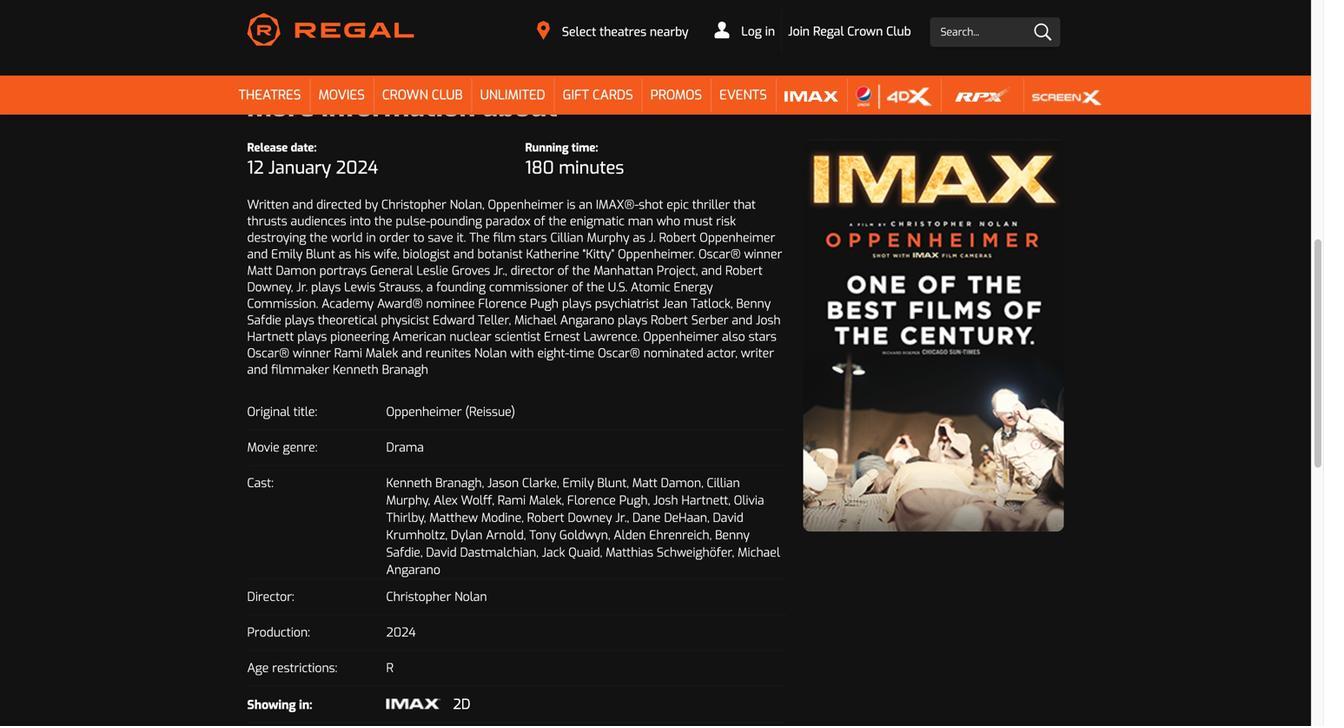 Task type: describe. For each thing, give the bounding box(es) containing it.
and up energy
[[702, 263, 722, 279]]

josh inside the written and directed by christopher nolan, oppenheimer is an imax®-shot epic thriller that thrusts audiences into the pulse-pounding paradox of the enigmatic man who must risk destroying the world in order to save it.   the film stars cillian murphy as j. robert oppenheimer and emily blunt as his wife, biologist and botanist katherine "kitty" oppenheimer. oscar® winner matt damon portrays general leslie groves jr., director of the manhattan project, and robert downey, jr. plays lewis strauss, a founding commissioner of the u.s. atomic energy commission.   academy award® nominee florence pugh plays psychiatrist jean tatlock, benny safdie plays theoretical physicist edward teller, michael angarano plays robert serber and josh hartnett plays pioneering american nuclear scientist ernest lawrence.   oppenheimer also stars oscar® winner rami malek and reunites nolan with eight-time oscar® nominated actor, writer and filmmaker kenneth branagh
[[756, 313, 781, 329]]

theatres link
[[230, 76, 310, 115]]

filmmaker
[[271, 362, 330, 378]]

running
[[526, 141, 569, 156]]

lawrence.
[[584, 329, 640, 345]]

movie
[[247, 440, 280, 456]]

cillian inside the written and directed by christopher nolan, oppenheimer is an imax®-shot epic thriller that thrusts audiences into the pulse-pounding paradox of the enigmatic man who must risk destroying the world in order to save it.   the film stars cillian murphy as j. robert oppenheimer and emily blunt as his wife, biologist and botanist katherine "kitty" oppenheimer. oscar® winner matt damon portrays general leslie groves jr., director of the manhattan project, and robert downey, jr. plays lewis strauss, a founding commissioner of the u.s. atomic energy commission.   academy award® nominee florence pugh plays psychiatrist jean tatlock, benny safdie plays theoretical physicist edward teller, michael angarano plays robert serber and josh hartnett plays pioneering american nuclear scientist ernest lawrence.   oppenheimer also stars oscar® winner rami malek and reunites nolan with eight-time oscar® nominated actor, writer and filmmaker kenneth branagh
[[551, 230, 584, 246]]

2d
[[453, 696, 471, 714]]

time
[[570, 346, 595, 362]]

angarano inside kenneth branagh, jason clarke, emily blunt, matt damon, cillian murphy, alex wolff, rami malek, florence pugh, josh hartnett, olivia thirlby, matthew modine, robert downey jr., dane dehaan, david krumholtz, dylan arnold, tony goldwyn, alden ehrenreich, benny safdie, david dastmalchian, jack quaid, matthias  schweighöfer, michael angarano
[[386, 563, 441, 579]]

downey
[[568, 510, 613, 526]]

cast:
[[247, 476, 274, 492]]

and up branagh
[[402, 346, 422, 362]]

promos link
[[642, 76, 711, 115]]

who
[[657, 214, 681, 230]]

more
[[247, 89, 314, 126]]

nearby
[[650, 24, 689, 40]]

nominated
[[644, 346, 704, 362]]

2 horizontal spatial oscar®
[[699, 247, 741, 263]]

rami inside kenneth branagh, jason clarke, emily blunt, matt damon, cillian murphy, alex wolff, rami malek, florence pugh, josh hartnett, olivia thirlby, matthew modine, robert downey jr., dane dehaan, david krumholtz, dylan arnold, tony goldwyn, alden ehrenreich, benny safdie, david dastmalchian, jack quaid, matthias  schweighöfer, michael angarano
[[498, 493, 526, 509]]

robert down jean
[[651, 313, 688, 329]]

robert down who
[[659, 230, 697, 246]]

physicist
[[381, 313, 430, 329]]

director
[[511, 263, 554, 279]]

imax®-
[[596, 197, 639, 213]]

robert up tatlock,
[[726, 263, 763, 279]]

malek
[[366, 346, 398, 362]]

atomic
[[631, 280, 671, 296]]

original title:
[[247, 404, 317, 420]]

jack
[[542, 545, 565, 561]]

1 horizontal spatial oscar®
[[598, 346, 640, 362]]

thrusts
[[247, 214, 287, 230]]

pugh,
[[620, 493, 650, 509]]

age restrictions:
[[247, 661, 338, 677]]

1 horizontal spatial of
[[558, 263, 569, 279]]

his
[[355, 247, 371, 263]]

and down it.
[[454, 247, 474, 263]]

a
[[427, 280, 433, 296]]

nominee
[[426, 296, 475, 312]]

in:
[[299, 698, 312, 714]]

production:
[[247, 625, 310, 641]]

date:
[[291, 141, 317, 156]]

actor,
[[707, 346, 738, 362]]

enigmatic
[[570, 214, 625, 230]]

man
[[628, 214, 654, 230]]

original
[[247, 404, 290, 420]]

join regal crown club link
[[782, 10, 918, 53]]

0 horizontal spatial as
[[339, 247, 352, 263]]

an
[[579, 197, 593, 213]]

user icon image
[[715, 21, 730, 38]]

0 vertical spatial crown
[[848, 23, 883, 40]]

strauss,
[[379, 280, 423, 296]]

with
[[510, 346, 534, 362]]

plays down portrays
[[311, 280, 341, 296]]

oppenheimer up 'paradox'
[[488, 197, 564, 213]]

jason
[[488, 476, 519, 492]]

edward
[[433, 313, 475, 329]]

cards
[[593, 87, 633, 104]]

schweighöfer,
[[657, 545, 735, 561]]

jr., inside the written and directed by christopher nolan, oppenheimer is an imax®-shot epic thriller that thrusts audiences into the pulse-pounding paradox of the enigmatic man who must risk destroying the world in order to save it.   the film stars cillian murphy as j. robert oppenheimer and emily blunt as his wife, biologist and botanist katherine "kitty" oppenheimer. oscar® winner matt damon portrays general leslie groves jr., director of the manhattan project, and robert downey, jr. plays lewis strauss, a founding commissioner of the u.s. atomic energy commission.   academy award® nominee florence pugh plays psychiatrist jean tatlock, benny safdie plays theoretical physicist edward teller, michael angarano plays robert serber and josh hartnett plays pioneering american nuclear scientist ernest lawrence.   oppenheimer also stars oscar® winner rami malek and reunites nolan with eight-time oscar® nominated actor, writer and filmmaker kenneth branagh
[[494, 263, 507, 279]]

groves
[[452, 263, 491, 279]]

regal image
[[247, 13, 414, 45]]

1 horizontal spatial in
[[766, 23, 776, 40]]

1 horizontal spatial 2024
[[386, 625, 416, 641]]

krumholtz,
[[386, 528, 448, 544]]

(reissue)
[[465, 404, 516, 420]]

180
[[526, 157, 554, 180]]

emily inside kenneth branagh, jason clarke, emily blunt, matt damon, cillian murphy, alex wolff, rami malek, florence pugh, josh hartnett, olivia thirlby, matthew modine, robert downey jr., dane dehaan, david krumholtz, dylan arnold, tony goldwyn, alden ehrenreich, benny safdie, david dastmalchian, jack quaid, matthias  schweighöfer, michael angarano
[[563, 476, 594, 492]]

eight-
[[538, 346, 570, 362]]

manhattan
[[594, 263, 654, 279]]

murphy,
[[386, 493, 431, 509]]

matthias
[[606, 545, 654, 561]]

matthew
[[430, 510, 478, 526]]

select theatres nearby link
[[526, 17, 700, 46]]

release date: 12 january 2024
[[247, 141, 378, 180]]

plays up filmmaker
[[297, 329, 327, 345]]

rpx - regal premium experience image
[[950, 83, 1016, 109]]

j.
[[649, 230, 656, 246]]

0 horizontal spatial winner
[[293, 346, 331, 362]]

restrictions:
[[272, 661, 338, 677]]

must
[[684, 214, 713, 230]]

Search... text field
[[931, 17, 1061, 47]]

and down hartnett
[[247, 362, 268, 378]]

theoretical
[[318, 313, 378, 329]]

malek,
[[529, 493, 564, 509]]

damon,
[[661, 476, 704, 492]]

promos
[[651, 87, 702, 104]]

oppenheimer up drama
[[386, 404, 462, 420]]

written and directed by christopher nolan, oppenheimer is an imax®-shot epic thriller that thrusts audiences into the pulse-pounding paradox of the enigmatic man who must risk destroying the world in order to save it.   the film stars cillian murphy as j. robert oppenheimer and emily blunt as his wife, biologist and botanist katherine "kitty" oppenheimer. oscar® winner matt damon portrays general leslie groves jr., director of the manhattan project, and robert downey, jr. plays lewis strauss, a founding commissioner of the u.s. atomic energy commission.   academy award® nominee florence pugh plays psychiatrist jean tatlock, benny safdie plays theoretical physicist edward teller, michael angarano plays robert serber and josh hartnett plays pioneering american nuclear scientist ernest lawrence.   oppenheimer also stars oscar® winner rami malek and reunites nolan with eight-time oscar® nominated actor, writer and filmmaker kenneth branagh
[[247, 197, 783, 378]]

serber
[[692, 313, 729, 329]]

plays down commission.
[[285, 313, 315, 329]]

benny inside kenneth branagh, jason clarke, emily blunt, matt damon, cillian murphy, alex wolff, rami malek, florence pugh, josh hartnett, olivia thirlby, matthew modine, robert downey jr., dane dehaan, david krumholtz, dylan arnold, tony goldwyn, alden ehrenreich, benny safdie, david dastmalchian, jack quaid, matthias  schweighöfer, michael angarano
[[716, 528, 750, 544]]

pugh
[[530, 296, 559, 312]]

by
[[365, 197, 378, 213]]

arnold,
[[486, 528, 526, 544]]

nolan,
[[450, 197, 485, 213]]

american
[[393, 329, 446, 345]]

showing
[[247, 698, 296, 714]]

benny inside the written and directed by christopher nolan, oppenheimer is an imax®-shot epic thriller that thrusts audiences into the pulse-pounding paradox of the enigmatic man who must risk destroying the world in order to save it.   the film stars cillian murphy as j. robert oppenheimer and emily blunt as his wife, biologist and botanist katherine "kitty" oppenheimer. oscar® winner matt damon portrays general leslie groves jr., director of the manhattan project, and robert downey, jr. plays lewis strauss, a founding commissioner of the u.s. atomic energy commission.   academy award® nominee florence pugh plays psychiatrist jean tatlock, benny safdie plays theoretical physicist edward teller, michael angarano plays robert serber and josh hartnett plays pioneering american nuclear scientist ernest lawrence.   oppenheimer also stars oscar® winner rami malek and reunites nolan with eight-time oscar® nominated actor, writer and filmmaker kenneth branagh
[[737, 296, 771, 312]]

0 horizontal spatial imax image
[[386, 699, 441, 710]]

founding
[[437, 280, 486, 296]]

to
[[413, 230, 425, 246]]

pepsi 4dx logo image
[[856, 83, 933, 109]]

gift cards
[[563, 87, 633, 104]]

oppenheimer (reissue)
[[386, 404, 516, 420]]

oppenheimer.
[[618, 247, 696, 263]]

portrays
[[320, 263, 367, 279]]

save
[[428, 230, 454, 246]]

oppenheimer up nominated
[[643, 329, 719, 345]]

matt inside kenneth branagh, jason clarke, emily blunt, matt damon, cillian murphy, alex wolff, rami malek, florence pugh, josh hartnett, olivia thirlby, matthew modine, robert downey jr., dane dehaan, david krumholtz, dylan arnold, tony goldwyn, alden ehrenreich, benny safdie, david dastmalchian, jack quaid, matthias  schweighöfer, michael angarano
[[633, 476, 658, 492]]

thriller
[[693, 197, 730, 213]]

events link
[[711, 76, 776, 115]]

hartnett,
[[682, 493, 731, 509]]

1 horizontal spatial david
[[713, 510, 744, 526]]

jr.
[[297, 280, 308, 296]]



Task type: vqa. For each thing, say whether or not it's contained in the screenshot.
Map Marker Icon
yes



Task type: locate. For each thing, give the bounding box(es) containing it.
nuclear
[[450, 329, 492, 345]]

risk
[[717, 214, 736, 230]]

1 vertical spatial stars
[[749, 329, 777, 345]]

0 vertical spatial matt
[[247, 263, 273, 279]]

florence inside the written and directed by christopher nolan, oppenheimer is an imax®-shot epic thriller that thrusts audiences into the pulse-pounding paradox of the enigmatic man who must risk destroying the world in order to save it.   the film stars cillian murphy as j. robert oppenheimer and emily blunt as his wife, biologist and botanist katherine "kitty" oppenheimer. oscar® winner matt damon portrays general leslie groves jr., director of the manhattan project, and robert downey, jr. plays lewis strauss, a founding commissioner of the u.s. atomic energy commission.   academy award® nominee florence pugh plays psychiatrist jean tatlock, benny safdie plays theoretical physicist edward teller, michael angarano plays robert serber and josh hartnett plays pioneering american nuclear scientist ernest lawrence.   oppenheimer also stars oscar® winner rami malek and reunites nolan with eight-time oscar® nominated actor, writer and filmmaker kenneth branagh
[[478, 296, 527, 312]]

matt
[[247, 263, 273, 279], [633, 476, 658, 492]]

is
[[567, 197, 576, 213]]

0 vertical spatial benny
[[737, 296, 771, 312]]

movies link
[[310, 76, 374, 115]]

crown club
[[382, 87, 463, 104]]

christopher down safdie,
[[386, 590, 451, 606]]

film
[[493, 230, 516, 246]]

the up order
[[374, 214, 393, 230]]

0 vertical spatial angarano
[[561, 313, 615, 329]]

0 vertical spatial in
[[766, 23, 776, 40]]

0 vertical spatial kenneth
[[333, 362, 379, 378]]

josh down the damon,
[[654, 493, 679, 509]]

12
[[247, 157, 264, 180]]

0 vertical spatial rami
[[334, 346, 362, 362]]

leslie
[[417, 263, 449, 279]]

1 vertical spatial crown
[[382, 87, 428, 104]]

0 horizontal spatial emily
[[271, 247, 303, 263]]

0 horizontal spatial josh
[[654, 493, 679, 509]]

teller,
[[478, 313, 511, 329]]

about
[[483, 89, 558, 126]]

oscar® down risk
[[699, 247, 741, 263]]

blunt,
[[598, 476, 629, 492]]

age
[[247, 661, 269, 677]]

also
[[722, 329, 746, 345]]

stars up writer
[[749, 329, 777, 345]]

modine,
[[481, 510, 524, 526]]

epic
[[667, 197, 689, 213]]

of down katherine
[[558, 263, 569, 279]]

blunt
[[306, 247, 336, 263]]

oscar® down lawrence. on the left top of the page
[[598, 346, 640, 362]]

oppenheimer down risk
[[700, 230, 776, 246]]

robert down malek,
[[527, 510, 565, 526]]

josh inside kenneth branagh, jason clarke, emily blunt, matt damon, cillian murphy, alex wolff, rami malek, florence pugh, josh hartnett, olivia thirlby, matthew modine, robert downey jr., dane dehaan, david krumholtz, dylan arnold, tony goldwyn, alden ehrenreich, benny safdie, david dastmalchian, jack quaid, matthias  schweighöfer, michael angarano
[[654, 493, 679, 509]]

1 vertical spatial imax image
[[386, 699, 441, 710]]

log
[[742, 23, 762, 40]]

crown right movies link
[[382, 87, 428, 104]]

1 horizontal spatial josh
[[756, 313, 781, 329]]

emily
[[271, 247, 303, 263], [563, 476, 594, 492]]

2024 up by
[[336, 157, 378, 180]]

biologist
[[403, 247, 450, 263]]

1 vertical spatial nolan
[[455, 590, 487, 606]]

dylan
[[451, 528, 483, 544]]

christopher nolan
[[386, 590, 487, 606]]

the
[[470, 230, 490, 246]]

0 horizontal spatial club
[[432, 87, 463, 104]]

1 vertical spatial kenneth
[[386, 476, 432, 492]]

1 vertical spatial winner
[[293, 346, 331, 362]]

1 vertical spatial in
[[366, 230, 376, 246]]

0 vertical spatial jr.,
[[494, 263, 507, 279]]

regal
[[814, 23, 844, 40]]

cillian up the 'hartnett,'
[[707, 476, 740, 492]]

2024 inside release date: 12 january 2024
[[336, 157, 378, 180]]

log in
[[738, 23, 776, 40]]

1 horizontal spatial matt
[[633, 476, 658, 492]]

robert inside kenneth branagh, jason clarke, emily blunt, matt damon, cillian murphy, alex wolff, rami malek, florence pugh, josh hartnett, olivia thirlby, matthew modine, robert downey jr., dane dehaan, david krumholtz, dylan arnold, tony goldwyn, alden ehrenreich, benny safdie, david dastmalchian, jack quaid, matthias  schweighöfer, michael angarano
[[527, 510, 565, 526]]

0 horizontal spatial 2024
[[336, 157, 378, 180]]

christopher up the 'pulse-'
[[382, 197, 447, 213]]

florence inside kenneth branagh, jason clarke, emily blunt, matt damon, cillian murphy, alex wolff, rami malek, florence pugh, josh hartnett, olivia thirlby, matthew modine, robert downey jr., dane dehaan, david krumholtz, dylan arnold, tony goldwyn, alden ehrenreich, benny safdie, david dastmalchian, jack quaid, matthias  schweighöfer, michael angarano
[[568, 493, 616, 509]]

michael
[[515, 313, 557, 329], [738, 545, 781, 561]]

running time: 180 minutes
[[526, 141, 624, 180]]

angarano up lawrence. on the left top of the page
[[561, 313, 615, 329]]

2024 up r
[[386, 625, 416, 641]]

benny
[[737, 296, 771, 312], [716, 528, 750, 544]]

nolan inside the written and directed by christopher nolan, oppenheimer is an imax®-shot epic thriller that thrusts audiences into the pulse-pounding paradox of the enigmatic man who must risk destroying the world in order to save it.   the film stars cillian murphy as j. robert oppenheimer and emily blunt as his wife, biologist and botanist katherine "kitty" oppenheimer. oscar® winner matt damon portrays general leslie groves jr., director of the manhattan project, and robert downey, jr. plays lewis strauss, a founding commissioner of the u.s. atomic energy commission.   academy award® nominee florence pugh plays psychiatrist jean tatlock, benny safdie plays theoretical physicist edward teller, michael angarano plays robert serber and josh hartnett plays pioneering american nuclear scientist ernest lawrence.   oppenheimer also stars oscar® winner rami malek and reunites nolan with eight-time oscar® nominated actor, writer and filmmaker kenneth branagh
[[475, 346, 507, 362]]

and up also
[[732, 313, 753, 329]]

michael down olivia
[[738, 545, 781, 561]]

of
[[534, 214, 546, 230], [558, 263, 569, 279], [572, 280, 583, 296]]

movies
[[319, 87, 365, 104]]

1 horizontal spatial imax image
[[785, 83, 839, 109]]

gift
[[563, 87, 589, 104]]

rami inside the written and directed by christopher nolan, oppenheimer is an imax®-shot epic thriller that thrusts audiences into the pulse-pounding paradox of the enigmatic man who must risk destroying the world in order to save it.   the film stars cillian murphy as j. robert oppenheimer and emily blunt as his wife, biologist and botanist katherine "kitty" oppenheimer. oscar® winner matt damon portrays general leslie groves jr., director of the manhattan project, and robert downey, jr. plays lewis strauss, a founding commissioner of the u.s. atomic energy commission.   academy award® nominee florence pugh plays psychiatrist jean tatlock, benny safdie plays theoretical physicist edward teller, michael angarano plays robert serber and josh hartnett plays pioneering american nuclear scientist ernest lawrence.   oppenheimer also stars oscar® winner rami malek and reunites nolan with eight-time oscar® nominated actor, writer and filmmaker kenneth branagh
[[334, 346, 362, 362]]

1 horizontal spatial angarano
[[561, 313, 615, 329]]

nolan down nuclear
[[475, 346, 507, 362]]

directed
[[317, 197, 362, 213]]

order
[[379, 230, 410, 246]]

1 horizontal spatial stars
[[749, 329, 777, 345]]

club
[[887, 23, 912, 40], [432, 87, 463, 104]]

energy
[[674, 280, 713, 296]]

oppenheimer
[[488, 197, 564, 213], [700, 230, 776, 246], [643, 329, 719, 345], [386, 404, 462, 420]]

1 vertical spatial jr.,
[[616, 510, 629, 526]]

crown inside 'link'
[[382, 87, 428, 104]]

kenneth inside kenneth branagh, jason clarke, emily blunt, matt damon, cillian murphy, alex wolff, rami malek, florence pugh, josh hartnett, olivia thirlby, matthew modine, robert downey jr., dane dehaan, david krumholtz, dylan arnold, tony goldwyn, alden ehrenreich, benny safdie, david dastmalchian, jack quaid, matthias  schweighöfer, michael angarano
[[386, 476, 432, 492]]

0 horizontal spatial angarano
[[386, 563, 441, 579]]

0 vertical spatial cillian
[[551, 230, 584, 246]]

oppenheimer (reissue) image
[[804, 140, 1064, 532]]

michael inside kenneth branagh, jason clarke, emily blunt, matt damon, cillian murphy, alex wolff, rami malek, florence pugh, josh hartnett, olivia thirlby, matthew modine, robert downey jr., dane dehaan, david krumholtz, dylan arnold, tony goldwyn, alden ehrenreich, benny safdie, david dastmalchian, jack quaid, matthias  schweighöfer, michael angarano
[[738, 545, 781, 561]]

1 vertical spatial angarano
[[386, 563, 441, 579]]

0 vertical spatial stars
[[519, 230, 547, 246]]

1 vertical spatial josh
[[654, 493, 679, 509]]

0 horizontal spatial kenneth
[[333, 362, 379, 378]]

plays down the psychiatrist
[[618, 313, 648, 329]]

wife,
[[374, 247, 400, 263]]

winner down that
[[745, 247, 783, 263]]

of down "kitty"
[[572, 280, 583, 296]]

and down destroying
[[247, 247, 268, 263]]

1 vertical spatial matt
[[633, 476, 658, 492]]

it.
[[457, 230, 466, 246]]

drama
[[386, 440, 424, 456]]

murphy
[[587, 230, 630, 246]]

1 horizontal spatial rami
[[498, 493, 526, 509]]

into
[[350, 214, 371, 230]]

1 vertical spatial rami
[[498, 493, 526, 509]]

emily left the blunt,
[[563, 476, 594, 492]]

1 horizontal spatial crown
[[848, 23, 883, 40]]

the left u.s.
[[587, 280, 605, 296]]

screenx image
[[1033, 83, 1102, 109]]

cillian up katherine
[[551, 230, 584, 246]]

jr., inside kenneth branagh, jason clarke, emily blunt, matt damon, cillian murphy, alex wolff, rami malek, florence pugh, josh hartnett, olivia thirlby, matthew modine, robert downey jr., dane dehaan, david krumholtz, dylan arnold, tony goldwyn, alden ehrenreich, benny safdie, david dastmalchian, jack quaid, matthias  schweighöfer, michael angarano
[[616, 510, 629, 526]]

1 vertical spatial michael
[[738, 545, 781, 561]]

cillian inside kenneth branagh, jason clarke, emily blunt, matt damon, cillian murphy, alex wolff, rami malek, florence pugh, josh hartnett, olivia thirlby, matthew modine, robert downey jr., dane dehaan, david krumholtz, dylan arnold, tony goldwyn, alden ehrenreich, benny safdie, david dastmalchian, jack quaid, matthias  schweighöfer, michael angarano
[[707, 476, 740, 492]]

1 vertical spatial emily
[[563, 476, 594, 492]]

0 horizontal spatial rami
[[334, 346, 362, 362]]

0 vertical spatial michael
[[515, 313, 557, 329]]

0 horizontal spatial matt
[[247, 263, 273, 279]]

1 vertical spatial cillian
[[707, 476, 740, 492]]

kenneth inside the written and directed by christopher nolan, oppenheimer is an imax®-shot epic thriller that thrusts audiences into the pulse-pounding paradox of the enigmatic man who must risk destroying the world in order to save it.   the film stars cillian murphy as j. robert oppenheimer and emily blunt as his wife, biologist and botanist katherine "kitty" oppenheimer. oscar® winner matt damon portrays general leslie groves jr., director of the manhattan project, and robert downey, jr. plays lewis strauss, a founding commissioner of the u.s. atomic energy commission.   academy award® nominee florence pugh plays psychiatrist jean tatlock, benny safdie plays theoretical physicist edward teller, michael angarano plays robert serber and josh hartnett plays pioneering american nuclear scientist ernest lawrence.   oppenheimer also stars oscar® winner rami malek and reunites nolan with eight-time oscar® nominated actor, writer and filmmaker kenneth branagh
[[333, 362, 379, 378]]

emily inside the written and directed by christopher nolan, oppenheimer is an imax®-shot epic thriller that thrusts audiences into the pulse-pounding paradox of the enigmatic man who must risk destroying the world in order to save it.   the film stars cillian murphy as j. robert oppenheimer and emily blunt as his wife, biologist and botanist katherine "kitty" oppenheimer. oscar® winner matt damon portrays general leslie groves jr., director of the manhattan project, and robert downey, jr. plays lewis strauss, a founding commissioner of the u.s. atomic energy commission.   academy award® nominee florence pugh plays psychiatrist jean tatlock, benny safdie plays theoretical physicist edward teller, michael angarano plays robert serber and josh hartnett plays pioneering american nuclear scientist ernest lawrence.   oppenheimer also stars oscar® winner rami malek and reunites nolan with eight-time oscar® nominated actor, writer and filmmaker kenneth branagh
[[271, 247, 303, 263]]

benny up also
[[737, 296, 771, 312]]

and up audiences
[[293, 197, 313, 213]]

1 horizontal spatial emily
[[563, 476, 594, 492]]

0 vertical spatial emily
[[271, 247, 303, 263]]

2 horizontal spatial of
[[572, 280, 583, 296]]

join regal crown club
[[789, 23, 912, 40]]

as left j. on the top left of page
[[633, 230, 646, 246]]

1 vertical spatial christopher
[[386, 590, 451, 606]]

0 horizontal spatial crown
[[382, 87, 428, 104]]

matt inside the written and directed by christopher nolan, oppenheimer is an imax®-shot epic thriller that thrusts audiences into the pulse-pounding paradox of the enigmatic man who must risk destroying the world in order to save it.   the film stars cillian murphy as j. robert oppenheimer and emily blunt as his wife, biologist and botanist katherine "kitty" oppenheimer. oscar® winner matt damon portrays general leslie groves jr., director of the manhattan project, and robert downey, jr. plays lewis strauss, a founding commissioner of the u.s. atomic energy commission.   academy award® nominee florence pugh plays psychiatrist jean tatlock, benny safdie plays theoretical physicist edward teller, michael angarano plays robert serber and josh hartnett plays pioneering american nuclear scientist ernest lawrence.   oppenheimer also stars oscar® winner rami malek and reunites nolan with eight-time oscar® nominated actor, writer and filmmaker kenneth branagh
[[247, 263, 273, 279]]

0 horizontal spatial stars
[[519, 230, 547, 246]]

director:
[[247, 590, 294, 606]]

writer
[[741, 346, 775, 362]]

angarano down safdie,
[[386, 563, 441, 579]]

map marker icon image
[[537, 21, 550, 40]]

1 horizontal spatial jr.,
[[616, 510, 629, 526]]

david down 'krumholtz,' at the bottom of page
[[426, 545, 457, 561]]

title:
[[294, 404, 317, 420]]

stars up katherine
[[519, 230, 547, 246]]

the down "kitty"
[[572, 263, 591, 279]]

0 vertical spatial winner
[[745, 247, 783, 263]]

in up his
[[366, 230, 376, 246]]

audiences
[[291, 214, 347, 230]]

kenneth down malek
[[333, 362, 379, 378]]

jr.,
[[494, 263, 507, 279], [616, 510, 629, 526]]

angarano inside the written and directed by christopher nolan, oppenheimer is an imax®-shot epic thriller that thrusts audiences into the pulse-pounding paradox of the enigmatic man who must risk destroying the world in order to save it.   the film stars cillian murphy as j. robert oppenheimer and emily blunt as his wife, biologist and botanist katherine "kitty" oppenheimer. oscar® winner matt damon portrays general leslie groves jr., director of the manhattan project, and robert downey, jr. plays lewis strauss, a founding commissioner of the u.s. atomic energy commission.   academy award® nominee florence pugh plays psychiatrist jean tatlock, benny safdie plays theoretical physicist edward teller, michael angarano plays robert serber and josh hartnett plays pioneering american nuclear scientist ernest lawrence.   oppenheimer also stars oscar® winner rami malek and reunites nolan with eight-time oscar® nominated actor, writer and filmmaker kenneth branagh
[[561, 313, 615, 329]]

release
[[247, 141, 288, 156]]

1 horizontal spatial club
[[887, 23, 912, 40]]

1 vertical spatial florence
[[568, 493, 616, 509]]

theatres
[[239, 87, 301, 104]]

benny down olivia
[[716, 528, 750, 544]]

club left unlimited link
[[432, 87, 463, 104]]

rami down pioneering
[[334, 346, 362, 362]]

alex
[[434, 493, 458, 509]]

minutes
[[559, 157, 624, 180]]

0 horizontal spatial michael
[[515, 313, 557, 329]]

imax image down r
[[386, 699, 441, 710]]

0 horizontal spatial in
[[366, 230, 376, 246]]

and
[[293, 197, 313, 213], [247, 247, 268, 263], [454, 247, 474, 263], [702, 263, 722, 279], [732, 313, 753, 329], [402, 346, 422, 362], [247, 362, 268, 378]]

0 vertical spatial david
[[713, 510, 744, 526]]

0 horizontal spatial david
[[426, 545, 457, 561]]

imax image down join
[[785, 83, 839, 109]]

jr., down botanist
[[494, 263, 507, 279]]

kenneth up "murphy,"
[[386, 476, 432, 492]]

r
[[386, 661, 394, 677]]

josh up writer
[[756, 313, 781, 329]]

oscar® down hartnett
[[247, 346, 290, 362]]

plays right pugh
[[562, 296, 592, 312]]

robert
[[659, 230, 697, 246], [726, 263, 763, 279], [651, 313, 688, 329], [527, 510, 565, 526]]

jr., up alden
[[616, 510, 629, 526]]

0 vertical spatial 2024
[[336, 157, 378, 180]]

club up the pepsi 4dx logo
[[887, 23, 912, 40]]

paradox
[[486, 214, 531, 230]]

club inside 'link'
[[432, 87, 463, 104]]

olivia
[[734, 493, 765, 509]]

as up portrays
[[339, 247, 352, 263]]

in right log
[[766, 23, 776, 40]]

pounding
[[430, 214, 482, 230]]

1 horizontal spatial michael
[[738, 545, 781, 561]]

nolan down dastmalchian,
[[455, 590, 487, 606]]

thirlby,
[[386, 510, 426, 526]]

dehaan,
[[664, 510, 710, 526]]

1 horizontal spatial as
[[633, 230, 646, 246]]

crown club link
[[374, 76, 472, 115]]

0 horizontal spatial florence
[[478, 296, 527, 312]]

general
[[370, 263, 413, 279]]

0 horizontal spatial jr.,
[[494, 263, 507, 279]]

0 horizontal spatial cillian
[[551, 230, 584, 246]]

1 vertical spatial david
[[426, 545, 457, 561]]

1 vertical spatial 2024
[[386, 625, 416, 641]]

0 horizontal spatial of
[[534, 214, 546, 230]]

michael down pugh
[[515, 313, 557, 329]]

wolff,
[[461, 493, 495, 509]]

emily up damon
[[271, 247, 303, 263]]

in
[[766, 23, 776, 40], [366, 230, 376, 246]]

join
[[789, 23, 810, 40]]

in inside the written and directed by christopher nolan, oppenheimer is an imax®-shot epic thriller that thrusts audiences into the pulse-pounding paradox of the enigmatic man who must risk destroying the world in order to save it.   the film stars cillian murphy as j. robert oppenheimer and emily blunt as his wife, biologist and botanist katherine "kitty" oppenheimer. oscar® winner matt damon portrays general leslie groves jr., director of the manhattan project, and robert downey, jr. plays lewis strauss, a founding commissioner of the u.s. atomic energy commission.   academy award® nominee florence pugh plays psychiatrist jean tatlock, benny safdie plays theoretical physicist edward teller, michael angarano plays robert serber and josh hartnett plays pioneering american nuclear scientist ernest lawrence.   oppenheimer also stars oscar® winner rami malek and reunites nolan with eight-time oscar® nominated actor, writer and filmmaker kenneth branagh
[[366, 230, 376, 246]]

florence up teller,
[[478, 296, 527, 312]]

florence up "downey"
[[568, 493, 616, 509]]

matt up pugh,
[[633, 476, 658, 492]]

1 horizontal spatial kenneth
[[386, 476, 432, 492]]

winner up filmmaker
[[293, 346, 331, 362]]

the up katherine
[[549, 214, 567, 230]]

"kitty"
[[583, 247, 615, 263]]

pulse-
[[396, 214, 430, 230]]

christopher inside the written and directed by christopher nolan, oppenheimer is an imax®-shot epic thriller that thrusts audiences into the pulse-pounding paradox of the enigmatic man who must risk destroying the world in order to save it.   the film stars cillian murphy as j. robert oppenheimer and emily blunt as his wife, biologist and botanist katherine "kitty" oppenheimer. oscar® winner matt damon portrays general leslie groves jr., director of the manhattan project, and robert downey, jr. plays lewis strauss, a founding commissioner of the u.s. atomic energy commission.   academy award® nominee florence pugh plays psychiatrist jean tatlock, benny safdie plays theoretical physicist edward teller, michael angarano plays robert serber and josh hartnett plays pioneering american nuclear scientist ernest lawrence.   oppenheimer also stars oscar® winner rami malek and reunites nolan with eight-time oscar® nominated actor, writer and filmmaker kenneth branagh
[[382, 197, 447, 213]]

rami down "jason"
[[498, 493, 526, 509]]

david down olivia
[[713, 510, 744, 526]]

0 horizontal spatial oscar®
[[247, 346, 290, 362]]

1 horizontal spatial florence
[[568, 493, 616, 509]]

safdie,
[[386, 545, 423, 561]]

the down audiences
[[310, 230, 328, 246]]

0 vertical spatial josh
[[756, 313, 781, 329]]

1 horizontal spatial winner
[[745, 247, 783, 263]]

matt up downey,
[[247, 263, 273, 279]]

world
[[331, 230, 363, 246]]

0 vertical spatial imax image
[[785, 83, 839, 109]]

0 vertical spatial nolan
[[475, 346, 507, 362]]

clarke,
[[523, 476, 560, 492]]

0 vertical spatial club
[[887, 23, 912, 40]]

katherine
[[526, 247, 580, 263]]

0 vertical spatial florence
[[478, 296, 527, 312]]

michael inside the written and directed by christopher nolan, oppenheimer is an imax®-shot epic thriller that thrusts audiences into the pulse-pounding paradox of the enigmatic man who must risk destroying the world in order to save it.   the film stars cillian murphy as j. robert oppenheimer and emily blunt as his wife, biologist and botanist katherine "kitty" oppenheimer. oscar® winner matt damon portrays general leslie groves jr., director of the manhattan project, and robert downey, jr. plays lewis strauss, a founding commissioner of the u.s. atomic energy commission.   academy award® nominee florence pugh plays psychiatrist jean tatlock, benny safdie plays theoretical physicist edward teller, michael angarano plays robert serber and josh hartnett plays pioneering american nuclear scientist ernest lawrence.   oppenheimer also stars oscar® winner rami malek and reunites nolan with eight-time oscar® nominated actor, writer and filmmaker kenneth branagh
[[515, 313, 557, 329]]

of right 'paradox'
[[534, 214, 546, 230]]

imax image
[[785, 83, 839, 109], [386, 699, 441, 710]]

academy
[[322, 296, 374, 312]]

1 vertical spatial club
[[432, 87, 463, 104]]

crown right regal
[[848, 23, 883, 40]]

1 horizontal spatial cillian
[[707, 476, 740, 492]]

shot
[[639, 197, 664, 213]]

0 vertical spatial christopher
[[382, 197, 447, 213]]

1 vertical spatial benny
[[716, 528, 750, 544]]



